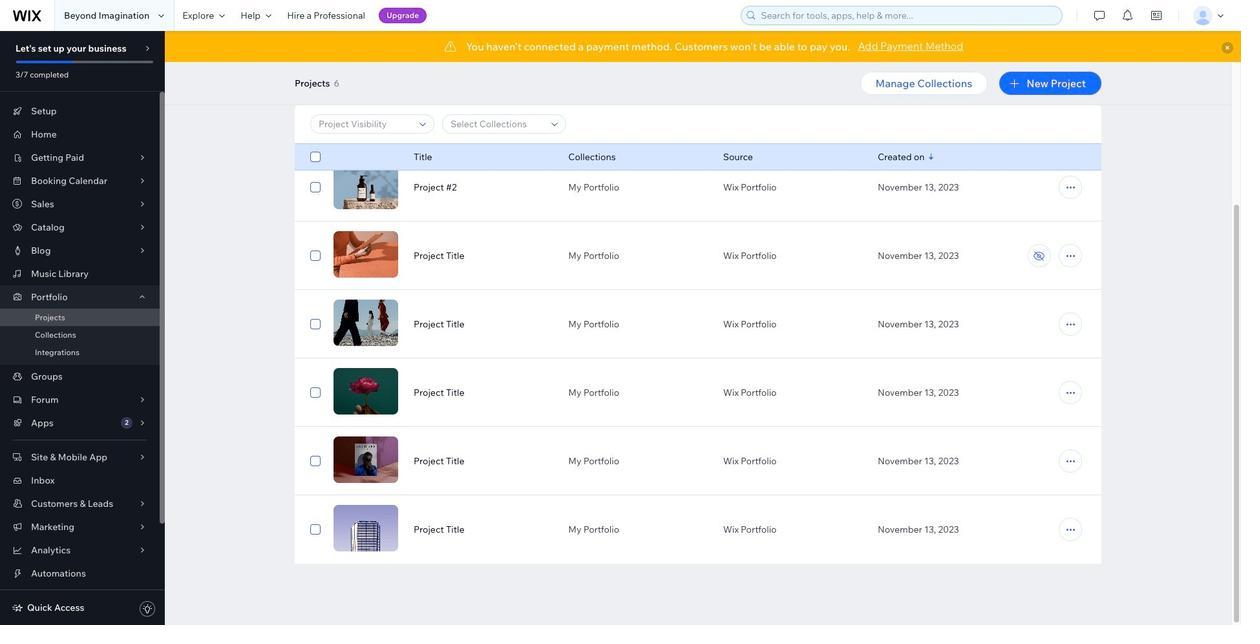 Task type: describe. For each thing, give the bounding box(es) containing it.
Search for tools, apps, help & more... field
[[757, 6, 1059, 25]]

sidebar element
[[0, 31, 165, 626]]

Select Collections field
[[447, 115, 548, 133]]



Task type: locate. For each thing, give the bounding box(es) containing it.
None checkbox
[[310, 149, 321, 165], [310, 180, 321, 195], [310, 248, 321, 264], [310, 317, 321, 332], [310, 454, 321, 469], [310, 522, 321, 538], [310, 149, 321, 165], [310, 180, 321, 195], [310, 248, 321, 264], [310, 317, 321, 332], [310, 454, 321, 469], [310, 522, 321, 538]]

None checkbox
[[310, 385, 321, 401]]

Project Visibility field
[[315, 115, 416, 133]]

alert
[[165, 31, 1241, 62]]

list
[[295, 0, 1102, 72]]



